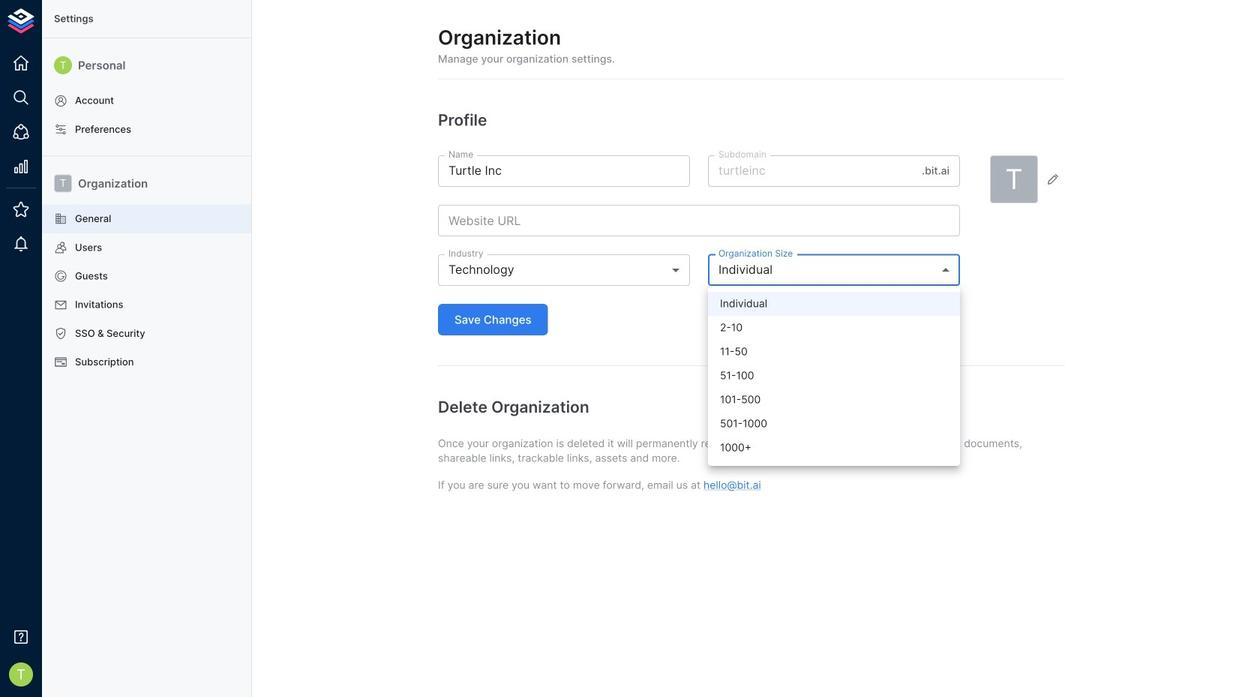 Task type: vqa. For each thing, say whether or not it's contained in the screenshot.
fifth option from the top
yes



Task type: locate. For each thing, give the bounding box(es) containing it.
1 option from the top
[[708, 292, 961, 316]]

None field
[[708, 254, 961, 286]]

2 option from the top
[[708, 316, 961, 340]]

Acme Company text field
[[438, 155, 690, 187]]

5 option from the top
[[708, 388, 961, 412]]

option
[[708, 292, 961, 316], [708, 316, 961, 340], [708, 340, 961, 364], [708, 364, 961, 388], [708, 388, 961, 412], [708, 412, 961, 436], [708, 436, 961, 460]]

7 option from the top
[[708, 436, 961, 460]]

acme text field
[[708, 155, 916, 187]]

4 option from the top
[[708, 364, 961, 388]]

list box
[[708, 286, 961, 466]]



Task type: describe. For each thing, give the bounding box(es) containing it.
6 option from the top
[[708, 412, 961, 436]]

https:// text field
[[438, 205, 961, 236]]

3 option from the top
[[708, 340, 961, 364]]



